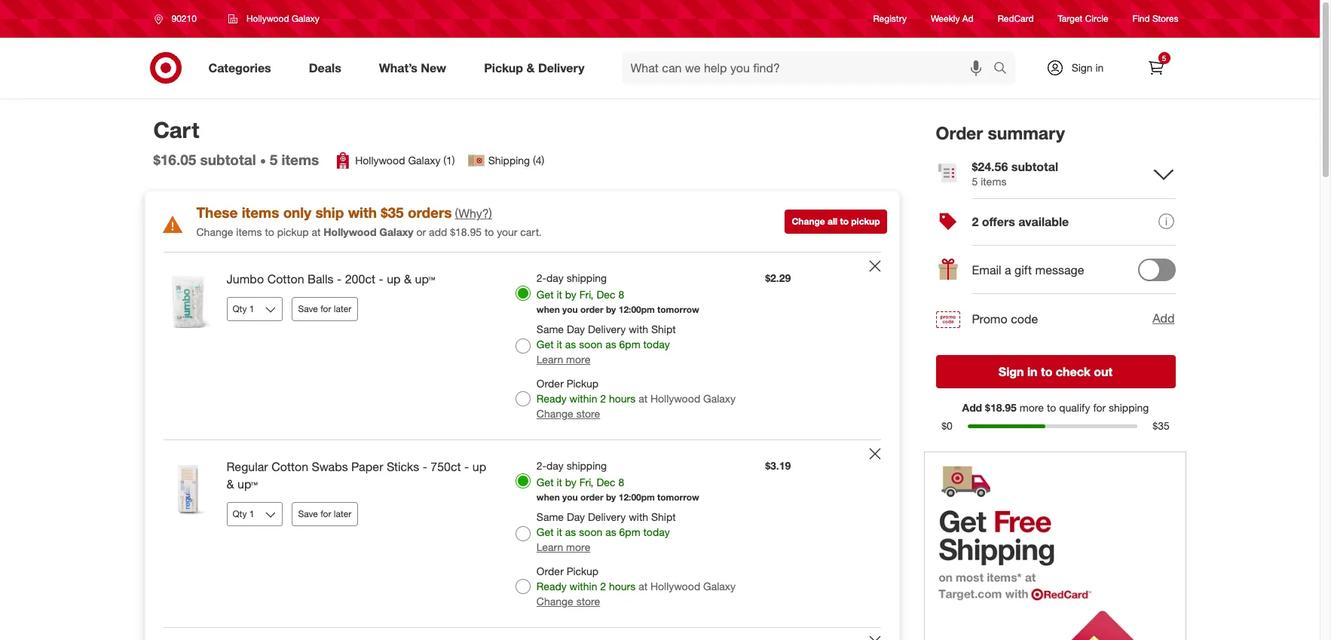 Task type: describe. For each thing, give the bounding box(es) containing it.
gift
[[1015, 263, 1032, 278]]

pickup inside these items only ship with $35 orders (why?) change items to pickup at hollywood galaxy or add $18.95 to your cart.
[[277, 226, 309, 238]]

fri, for up™
[[580, 288, 594, 301]]

up inside regular cotton swabs paper sticks - 750ct - up & up™
[[472, 459, 486, 474]]

sign in
[[1072, 61, 1104, 74]]

target
[[1058, 13, 1083, 24]]

or
[[417, 226, 426, 238]]

at inside these items only ship with $35 orders (why?) change items to pickup at hollywood galaxy or add $18.95 to your cart.
[[312, 226, 321, 238]]

750ct
[[431, 459, 461, 474]]

balls
[[308, 271, 334, 287]]

tomorrow for jumbo cotton balls - 200ct - up & up™
[[657, 304, 699, 315]]

target circle
[[1058, 13, 1109, 24]]

find stores
[[1133, 13, 1179, 24]]

$3.19
[[765, 459, 791, 472]]

message
[[1035, 263, 1084, 278]]

35
[[1158, 419, 1170, 432]]

deals
[[309, 60, 341, 75]]

subtotal for $16.05 subtotal
[[200, 151, 256, 168]]

pickup inside "button"
[[851, 216, 880, 227]]

in for sign in to check out
[[1027, 364, 1038, 379]]

1 vertical spatial for
[[1093, 401, 1106, 414]]

what's
[[379, 60, 418, 75]]

$24.56
[[972, 159, 1008, 174]]

add button
[[1152, 309, 1176, 328]]

pickup & delivery link
[[471, 51, 603, 84]]

delivery for up™
[[588, 323, 626, 336]]

(why?) button
[[455, 204, 492, 224]]

1 horizontal spatial up™
[[415, 271, 435, 287]]

check
[[1056, 364, 1091, 379]]

jumbo cotton balls - 200ct - up & up™
[[227, 271, 435, 287]]

when for regular cotton swabs paper sticks - 750ct - up & up™
[[537, 491, 560, 503]]

pickup & delivery
[[484, 60, 585, 75]]

what's new link
[[366, 51, 465, 84]]

$2.29
[[765, 271, 791, 284]]

cart
[[153, 116, 199, 143]]

pickup for jumbo cotton balls - 200ct - up & up™
[[567, 377, 599, 390]]

0
[[947, 419, 953, 432]]

ready for regular cotton swabs paper sticks - 750ct - up & up™
[[537, 580, 567, 592]]

deals link
[[296, 51, 360, 84]]

later for paper
[[334, 508, 352, 519]]

store for jumbo cotton balls - 200ct - up & up™
[[576, 407, 600, 420]]

& inside regular cotton swabs paper sticks - 750ct - up & up™
[[227, 476, 234, 491]]

6pm for regular cotton swabs paper sticks - 750ct - up & up™
[[619, 525, 640, 538]]

2- for up
[[537, 459, 547, 472]]

save for later button for swabs
[[291, 502, 358, 526]]

$ 0
[[942, 419, 953, 432]]

3 it from the top
[[557, 476, 562, 488]]

these
[[196, 204, 238, 221]]

change all to pickup
[[792, 216, 880, 227]]

swabs
[[312, 459, 348, 474]]

weekly
[[931, 13, 960, 24]]

order summary
[[936, 122, 1065, 143]]

learn for jumbo cotton balls - 200ct - up & up™
[[537, 353, 563, 366]]

regular cotton swabs paper sticks - 750ct - up & up™ link
[[227, 458, 491, 493]]

5 items
[[270, 151, 319, 168]]

4 get from the top
[[537, 525, 554, 538]]

6pm for jumbo cotton balls - 200ct - up & up™
[[619, 338, 640, 351]]

items down these on the top left
[[236, 226, 262, 238]]

with for up™
[[629, 323, 648, 336]]

- right the 200ct
[[379, 271, 383, 287]]

save for later for balls
[[298, 303, 352, 314]]

sticks
[[387, 459, 419, 474]]

order for jumbo cotton balls - 200ct - up & up™
[[580, 304, 604, 315]]

available
[[1019, 214, 1069, 229]]

What can we help you find? suggestions appear below search field
[[622, 51, 997, 84]]

for for up™
[[321, 303, 331, 314]]

registry
[[873, 13, 907, 24]]

change all to pickup button
[[785, 210, 887, 234]]

today for jumbo cotton balls - 200ct - up & up™
[[643, 338, 670, 351]]

redcard
[[998, 13, 1034, 24]]

find
[[1133, 13, 1150, 24]]

more for regular cotton swabs paper sticks - 750ct - up & up™
[[566, 540, 591, 553]]

shipt for regular cotton swabs paper sticks - 750ct - up & up™
[[651, 510, 676, 523]]

$ 35
[[1153, 419, 1170, 432]]

hollywood galaxy
[[246, 13, 320, 24]]

hollywood inside dropdown button
[[246, 13, 289, 24]]

4 it from the top
[[557, 525, 562, 538]]

5 for 5 items
[[270, 151, 278, 168]]

5 link
[[1139, 51, 1173, 84]]

within for regular cotton swabs paper sticks - 750ct - up & up™
[[570, 580, 597, 592]]

what's new
[[379, 60, 446, 75]]

weekly ad
[[931, 13, 974, 24]]

1 vertical spatial more
[[1020, 401, 1044, 414]]

starting of progress bar: $0 element
[[937, 418, 957, 433]]

add for add
[[1153, 311, 1175, 326]]

items up only
[[282, 151, 319, 168]]

- right "balls"
[[337, 271, 342, 287]]

at for regular cotton swabs paper sticks - 750ct - up & up™
[[639, 580, 648, 592]]

jumbo cotton balls - 200ct - up &#38; up&#8482; image
[[157, 271, 217, 331]]

later for -
[[334, 303, 352, 314]]

delivery for up
[[588, 510, 626, 523]]

add
[[429, 226, 447, 238]]

circle
[[1085, 13, 1109, 24]]

email a gift message
[[972, 263, 1084, 278]]

add $18.95 more to qualify for shipping
[[962, 401, 1149, 414]]

hollywood galaxy (1)
[[355, 154, 455, 167]]

categories
[[208, 60, 271, 75]]

2 offers available button
[[936, 198, 1176, 246]]

your
[[497, 226, 517, 238]]

order pickup ready within 2 hours at hollywood galaxy change store for jumbo cotton balls - 200ct - up & up™
[[537, 377, 736, 420]]

items left only
[[242, 204, 279, 221]]

regular
[[227, 459, 268, 474]]

same for regular cotton swabs paper sticks - 750ct - up & up™
[[537, 510, 564, 523]]

with for up
[[629, 510, 648, 523]]

with inside these items only ship with $35 orders (why?) change items to pickup at hollywood galaxy or add $18.95 to your cart.
[[348, 204, 377, 221]]

redcard link
[[998, 12, 1034, 25]]

2 offers available
[[972, 214, 1069, 229]]

stores
[[1153, 13, 1179, 24]]

$ for 35
[[1153, 419, 1158, 432]]

2-day shipping get it by fri, dec 8 when you order by 12:00pm tomorrow for up™
[[537, 271, 699, 315]]

email
[[972, 263, 1002, 278]]

regular cotton swabs paper sticks - 750ct - up & up™
[[227, 459, 486, 491]]

200ct
[[345, 271, 375, 287]]

paper
[[351, 459, 383, 474]]

dec for up™
[[597, 288, 616, 301]]

sign in to check out button
[[936, 355, 1176, 388]]

0 vertical spatial up
[[387, 271, 401, 287]]

$16.05 subtotal
[[153, 151, 256, 168]]

1 vertical spatial shipping
[[1109, 401, 1149, 414]]

hollywood galaxy button
[[219, 5, 329, 32]]

galaxy inside these items only ship with $35 orders (why?) change items to pickup at hollywood galaxy or add $18.95 to your cart.
[[379, 226, 414, 238]]

weekly ad link
[[931, 12, 974, 25]]

registry link
[[873, 12, 907, 25]]

jumbo cotton balls - 200ct - up & up™ link
[[227, 271, 491, 288]]

galaxy inside 'list'
[[408, 154, 441, 167]]

target circle link
[[1058, 12, 1109, 25]]

save for balls
[[298, 303, 318, 314]]

save for later for swabs
[[298, 508, 352, 519]]

all
[[828, 216, 838, 227]]

jumbo
[[227, 271, 264, 287]]

find stores link
[[1133, 12, 1179, 25]]

& inside pickup & delivery link
[[527, 60, 535, 75]]

hollywood inside these items only ship with $35 orders (why?) change items to pickup at hollywood galaxy or add $18.95 to your cart.
[[324, 226, 377, 238]]



Task type: vqa. For each thing, say whether or not it's contained in the screenshot.
2nd 2-Day Shipping Get It By Fri, Dec 8 When You Order By 12:00Pm Tomorrow
yes



Task type: locate. For each thing, give the bounding box(es) containing it.
90210 button
[[144, 5, 212, 32]]

1 vertical spatial learn more button
[[537, 540, 591, 555]]

2 tomorrow from the top
[[657, 491, 699, 503]]

sign in link
[[1033, 51, 1127, 84]]

1 vertical spatial sign
[[999, 364, 1024, 379]]

1 save from the top
[[298, 303, 318, 314]]

pickup right all
[[851, 216, 880, 227]]

cart item ready to fulfill group
[[145, 253, 899, 439], [145, 440, 899, 627]]

2 6pm from the top
[[619, 525, 640, 538]]

fri, for up
[[580, 476, 594, 488]]

5 down $24.56
[[972, 175, 978, 188]]

day for up™
[[547, 271, 564, 284]]

0 vertical spatial learn
[[537, 353, 563, 366]]

2 shipt from the top
[[651, 510, 676, 523]]

cart item ready to fulfill group containing regular cotton swabs paper sticks - 750ct - up & up™
[[145, 440, 899, 627]]

0 vertical spatial shipping
[[567, 271, 607, 284]]

save down "balls"
[[298, 303, 318, 314]]

0 horizontal spatial sign
[[999, 364, 1024, 379]]

you for jumbo cotton balls - 200ct - up & up™
[[562, 304, 578, 315]]

hours for jumbo cotton balls - 200ct - up & up™
[[609, 392, 636, 405]]

delivery inside pickup & delivery link
[[538, 60, 585, 75]]

in left check
[[1027, 364, 1038, 379]]

2- for up™
[[537, 271, 547, 284]]

for down swabs
[[321, 508, 331, 519]]

1 $ from the left
[[942, 419, 947, 432]]

1 vertical spatial save for later
[[298, 508, 352, 519]]

subtotal
[[200, 151, 256, 168], [1012, 159, 1059, 174]]

$ inside starting of progress bar: $0 element
[[942, 419, 947, 432]]

0 vertical spatial same
[[537, 323, 564, 336]]

1 ready from the top
[[537, 392, 567, 405]]

1 order pickup ready within 2 hours at hollywood galaxy change store from the top
[[537, 377, 736, 420]]

to inside "sign in to check out" button
[[1041, 364, 1053, 379]]

items down $24.56
[[981, 175, 1007, 188]]

5 right $16.05 subtotal
[[270, 151, 278, 168]]

get free shipping on hundreds of thousands of items* with target redcard. apply now for a credit or debit redcard. *some restrictions apply. image
[[924, 451, 1186, 640]]

0 vertical spatial day
[[567, 323, 585, 336]]

store pickup radio for regular cotton swabs paper sticks - 750ct - up & up™
[[515, 579, 531, 594]]

1 same from the top
[[537, 323, 564, 336]]

2 vertical spatial more
[[566, 540, 591, 553]]

1 vertical spatial store pickup radio
[[515, 579, 531, 594]]

1 vertical spatial later
[[334, 508, 352, 519]]

0 vertical spatial more
[[566, 353, 591, 366]]

sign for sign in to check out
[[999, 364, 1024, 379]]

1 vertical spatial day
[[547, 459, 564, 472]]

shipt
[[651, 323, 676, 336], [651, 510, 676, 523]]

2 learn from the top
[[537, 540, 563, 553]]

list containing hollywood galaxy (1)
[[334, 152, 545, 170]]

(1)
[[443, 154, 455, 167]]

1 change store button from the top
[[537, 406, 600, 421]]

categories link
[[196, 51, 290, 84]]

1 horizontal spatial up
[[472, 459, 486, 474]]

8
[[618, 288, 624, 301], [618, 476, 624, 488]]

at for jumbo cotton balls - 200ct - up & up™
[[639, 392, 648, 405]]

1 vertical spatial when
[[537, 491, 560, 503]]

None radio
[[515, 286, 531, 301]]

2
[[972, 214, 979, 229], [600, 392, 606, 405], [600, 580, 606, 592]]

1 vertical spatial add
[[962, 401, 982, 414]]

subtotal down "summary" at the right top of the page
[[1012, 159, 1059, 174]]

within
[[570, 392, 597, 405], [570, 580, 597, 592]]

1 horizontal spatial $18.95
[[985, 401, 1017, 414]]

2 vertical spatial &
[[227, 476, 234, 491]]

1 vertical spatial save for later button
[[291, 502, 358, 526]]

hours
[[609, 392, 636, 405], [609, 580, 636, 592]]

up™
[[415, 271, 435, 287], [237, 476, 258, 491]]

8 for up
[[618, 476, 624, 488]]

pickup for regular cotton swabs paper sticks - 750ct - up & up™
[[567, 565, 599, 577]]

0 horizontal spatial up
[[387, 271, 401, 287]]

$ inside the end of progress bar: $35 element
[[1153, 419, 1158, 432]]

2 vertical spatial pickup
[[567, 565, 599, 577]]

1 same day delivery with shipt get it as soon as 6pm today learn more from the top
[[537, 323, 676, 366]]

shipping for regular cotton swabs paper sticks - 750ct - up & up™
[[567, 459, 607, 472]]

for
[[321, 303, 331, 314], [1093, 401, 1106, 414], [321, 508, 331, 519]]

0 vertical spatial store
[[576, 407, 600, 420]]

for for up
[[321, 508, 331, 519]]

more for jumbo cotton balls - 200ct - up & up™
[[566, 353, 591, 366]]

Store pickup radio
[[515, 391, 531, 406], [515, 579, 531, 594]]

1 store from the top
[[576, 407, 600, 420]]

0 vertical spatial you
[[562, 304, 578, 315]]

$18.95
[[450, 226, 482, 238], [985, 401, 1017, 414]]

2 order pickup ready within 2 hours at hollywood galaxy change store from the top
[[537, 565, 736, 608]]

1 vertical spatial order
[[580, 491, 604, 503]]

0 vertical spatial up™
[[415, 271, 435, 287]]

0 vertical spatial 2
[[972, 214, 979, 229]]

save for swabs
[[298, 508, 318, 519]]

order pickup ready within 2 hours at hollywood galaxy change store
[[537, 377, 736, 420], [537, 565, 736, 608]]

cotton left "balls"
[[267, 271, 304, 287]]

save for later down "balls"
[[298, 303, 352, 314]]

items
[[282, 151, 319, 168], [981, 175, 1007, 188], [242, 204, 279, 221], [236, 226, 262, 238]]

1 vertical spatial order pickup ready within 2 hours at hollywood galaxy change store
[[537, 565, 736, 608]]

sign
[[1072, 61, 1093, 74], [999, 364, 1024, 379]]

2 vertical spatial shipping
[[567, 459, 607, 472]]

2 vertical spatial 2
[[600, 580, 606, 592]]

end of progress bar: $35 element
[[1148, 418, 1174, 433]]

1 horizontal spatial subtotal
[[1012, 159, 1059, 174]]

1 vertical spatial order
[[537, 377, 564, 390]]

- right 750ct
[[464, 459, 469, 474]]

2-day shipping get it by fri, dec 8 when you order by 12:00pm tomorrow for up
[[537, 459, 699, 503]]

up™ down regular
[[237, 476, 258, 491]]

2 soon from the top
[[579, 525, 603, 538]]

sign inside button
[[999, 364, 1024, 379]]

0 vertical spatial pickup
[[484, 60, 523, 75]]

$18.95 inside these items only ship with $35 orders (why?) change items to pickup at hollywood galaxy or add $18.95 to your cart.
[[450, 226, 482, 238]]

new
[[421, 60, 446, 75]]

0 horizontal spatial pickup
[[277, 226, 309, 238]]

learn
[[537, 353, 563, 366], [537, 540, 563, 553]]

in inside "sign in to check out" button
[[1027, 364, 1038, 379]]

store for regular cotton swabs paper sticks - 750ct - up & up™
[[576, 595, 600, 608]]

1 order from the top
[[580, 304, 604, 315]]

add inside button
[[1153, 311, 1175, 326]]

when
[[537, 304, 560, 315], [537, 491, 560, 503]]

$18.95 down sign in to check out
[[985, 401, 1017, 414]]

regular cotton swabs paper sticks - 750ct - up &#38; up&#8482; image
[[157, 458, 217, 519]]

up right 750ct
[[472, 459, 486, 474]]

promo
[[972, 311, 1008, 326]]

2 day from the top
[[567, 510, 585, 523]]

items inside $24.56 subtotal 5 items
[[981, 175, 1007, 188]]

same day delivery with shipt get it as soon as 6pm today learn more
[[537, 323, 676, 366], [537, 510, 676, 553]]

12:00pm for jumbo cotton balls - 200ct - up & up™
[[619, 304, 655, 315]]

0 vertical spatial cotton
[[267, 271, 304, 287]]

12:00pm
[[619, 304, 655, 315], [619, 491, 655, 503]]

save for later button down swabs
[[291, 502, 358, 526]]

1 vertical spatial 2-day shipping get it by fri, dec 8 when you order by 12:00pm tomorrow
[[537, 459, 699, 503]]

(why?)
[[455, 206, 492, 221]]

3 get from the top
[[537, 476, 554, 488]]

a
[[1005, 263, 1011, 278]]

save for later button for balls
[[291, 297, 358, 321]]

day
[[567, 323, 585, 336], [567, 510, 585, 523]]

5 for 5
[[1162, 54, 1166, 63]]

0 vertical spatial at
[[312, 226, 321, 238]]

2 inside button
[[972, 214, 979, 229]]

2 day from the top
[[547, 459, 564, 472]]

order
[[936, 122, 983, 143], [537, 377, 564, 390], [537, 565, 564, 577]]

save for later button
[[291, 297, 358, 321], [291, 502, 358, 526]]

2 later from the top
[[334, 508, 352, 519]]

2 store from the top
[[576, 595, 600, 608]]

1 vertical spatial delivery
[[588, 323, 626, 336]]

2 order from the top
[[580, 491, 604, 503]]

1 fri, from the top
[[580, 288, 594, 301]]

2 within from the top
[[570, 580, 597, 592]]

0 vertical spatial for
[[321, 303, 331, 314]]

day for up
[[547, 459, 564, 472]]

None radio
[[515, 339, 531, 354], [515, 473, 531, 488], [515, 526, 531, 541], [515, 339, 531, 354], [515, 473, 531, 488], [515, 526, 531, 541]]

1 6pm from the top
[[619, 338, 640, 351]]

1 horizontal spatial sign
[[1072, 61, 1093, 74]]

0 horizontal spatial $18.95
[[450, 226, 482, 238]]

1 store pickup radio from the top
[[515, 391, 531, 406]]

1 vertical spatial same
[[537, 510, 564, 523]]

2 2- from the top
[[537, 459, 547, 472]]

2 you from the top
[[562, 491, 578, 503]]

learn for regular cotton swabs paper sticks - 750ct - up & up™
[[537, 540, 563, 553]]

2 for regular cotton swabs paper sticks - 750ct - up & up™
[[600, 580, 606, 592]]

2 vertical spatial delivery
[[588, 510, 626, 523]]

subtotal right $16.05
[[200, 151, 256, 168]]

0 vertical spatial 5
[[1162, 54, 1166, 63]]

cotton for jumbo
[[267, 271, 304, 287]]

0 horizontal spatial in
[[1027, 364, 1038, 379]]

pickup down only
[[277, 226, 309, 238]]

0 vertical spatial day
[[547, 271, 564, 284]]

1 save for later button from the top
[[291, 297, 358, 321]]

today for regular cotton swabs paper sticks - 750ct - up & up™
[[643, 525, 670, 538]]

to
[[840, 216, 849, 227], [265, 226, 274, 238], [485, 226, 494, 238], [1041, 364, 1053, 379], [1047, 401, 1056, 414]]

1 8 from the top
[[618, 288, 624, 301]]

same day delivery with shipt get it as soon as 6pm today learn more for jumbo cotton balls - 200ct - up & up™
[[537, 323, 676, 366]]

1 day from the top
[[567, 323, 585, 336]]

save for later
[[298, 303, 352, 314], [298, 508, 352, 519]]

0 horizontal spatial $
[[942, 419, 947, 432]]

for right qualify
[[1093, 401, 1106, 414]]

to inside change all to pickup "button"
[[840, 216, 849, 227]]

shipping for jumbo cotton balls - 200ct - up & up™
[[567, 271, 607, 284]]

1 get from the top
[[537, 288, 554, 301]]

offers
[[982, 214, 1015, 229]]

2 save for later from the top
[[298, 508, 352, 519]]

1 vertical spatial soon
[[579, 525, 603, 538]]

2 ready from the top
[[537, 580, 567, 592]]

1 today from the top
[[643, 338, 670, 351]]

0 vertical spatial later
[[334, 303, 352, 314]]

1 soon from the top
[[579, 338, 603, 351]]

2 dec from the top
[[597, 476, 616, 488]]

change inside these items only ship with $35 orders (why?) change items to pickup at hollywood galaxy or add $18.95 to your cart.
[[196, 226, 233, 238]]

cotton left swabs
[[271, 459, 308, 474]]

5 down the "stores"
[[1162, 54, 1166, 63]]

you for regular cotton swabs paper sticks - 750ct - up & up™
[[562, 491, 578, 503]]

1 learn from the top
[[537, 353, 563, 366]]

0 vertical spatial same day delivery with shipt get it as soon as 6pm today learn more
[[537, 323, 676, 366]]

you
[[562, 304, 578, 315], [562, 491, 578, 503]]

1 it from the top
[[557, 288, 562, 301]]

2 2-day shipping get it by fri, dec 8 when you order by 12:00pm tomorrow from the top
[[537, 459, 699, 503]]

1 later from the top
[[334, 303, 352, 314]]

1 vertical spatial same day delivery with shipt get it as soon as 6pm today learn more
[[537, 510, 676, 553]]

1 hours from the top
[[609, 392, 636, 405]]

list
[[334, 152, 545, 170]]

0 vertical spatial in
[[1096, 61, 1104, 74]]

- left 750ct
[[423, 459, 427, 474]]

$35
[[381, 204, 404, 221]]

cart.
[[520, 226, 542, 238]]

up™ inside regular cotton swabs paper sticks - 750ct - up & up™
[[237, 476, 258, 491]]

search button
[[986, 51, 1023, 87]]

1 shipt from the top
[[651, 323, 676, 336]]

1 vertical spatial 8
[[618, 476, 624, 488]]

1 vertical spatial 6pm
[[619, 525, 640, 538]]

1 vertical spatial 2
[[600, 392, 606, 405]]

for down jumbo cotton balls - 200ct - up & up™
[[321, 303, 331, 314]]

2 learn more button from the top
[[537, 540, 591, 555]]

5 inside $24.56 subtotal 5 items
[[972, 175, 978, 188]]

1 vertical spatial at
[[639, 392, 648, 405]]

day for jumbo cotton balls - 200ct - up & up™
[[567, 323, 585, 336]]

2 when from the top
[[537, 491, 560, 503]]

out
[[1094, 364, 1113, 379]]

in for sign in
[[1096, 61, 1104, 74]]

1 vertical spatial pickup
[[567, 377, 599, 390]]

ad
[[962, 13, 974, 24]]

order pickup ready within 2 hours at hollywood galaxy change store for regular cotton swabs paper sticks - 750ct - up & up™
[[537, 565, 736, 608]]

90210
[[171, 13, 197, 24]]

when for jumbo cotton balls - 200ct - up & up™
[[537, 304, 560, 315]]

2 for jumbo cotton balls - 200ct - up & up™
[[600, 392, 606, 405]]

soon for regular cotton swabs paper sticks - 750ct - up & up™
[[579, 525, 603, 538]]

0 vertical spatial order
[[936, 122, 983, 143]]

1 you from the top
[[562, 304, 578, 315]]

learn more button for jumbo cotton balls - 200ct - up & up™
[[537, 352, 591, 367]]

0 horizontal spatial add
[[962, 401, 982, 414]]

2 it from the top
[[557, 338, 562, 351]]

1 vertical spatial dec
[[597, 476, 616, 488]]

2 horizontal spatial 5
[[1162, 54, 1166, 63]]

dec for up
[[597, 476, 616, 488]]

today
[[643, 338, 670, 351], [643, 525, 670, 538]]

1 horizontal spatial add
[[1153, 311, 1175, 326]]

hours for regular cotton swabs paper sticks - 750ct - up & up™
[[609, 580, 636, 592]]

0 vertical spatial delivery
[[538, 60, 585, 75]]

0 vertical spatial 2-
[[537, 271, 547, 284]]

shipping (4)
[[488, 154, 545, 167]]

0 vertical spatial store pickup radio
[[515, 391, 531, 406]]

order for jumbo cotton balls - 200ct - up & up™
[[537, 377, 564, 390]]

subtotal for $24.56 subtotal 5 items
[[1012, 159, 1059, 174]]

8 for up™
[[618, 288, 624, 301]]

1 12:00pm from the top
[[619, 304, 655, 315]]

2 8 from the top
[[618, 476, 624, 488]]

save for later down swabs
[[298, 508, 352, 519]]

0 vertical spatial save for later button
[[291, 297, 358, 321]]

up right the 200ct
[[387, 271, 401, 287]]

$ for 0
[[942, 419, 947, 432]]

get
[[537, 288, 554, 301], [537, 338, 554, 351], [537, 476, 554, 488], [537, 525, 554, 538]]

order for regular cotton swabs paper sticks - 750ct - up & up™
[[537, 565, 564, 577]]

store pickup radio for jumbo cotton balls - 200ct - up & up™
[[515, 391, 531, 406]]

save down swabs
[[298, 508, 318, 519]]

tomorrow for regular cotton swabs paper sticks - 750ct - up & up™
[[657, 491, 699, 503]]

1 when from the top
[[537, 304, 560, 315]]

(4)
[[533, 154, 545, 167]]

0 vertical spatial tomorrow
[[657, 304, 699, 315]]

learn more button for regular cotton swabs paper sticks - 750ct - up & up™
[[537, 540, 591, 555]]

1 learn more button from the top
[[537, 352, 591, 367]]

2 vertical spatial order
[[537, 565, 564, 577]]

0 vertical spatial order
[[580, 304, 604, 315]]

change inside "button"
[[792, 216, 825, 227]]

same for jumbo cotton balls - 200ct - up & up™
[[537, 323, 564, 336]]

2 hours from the top
[[609, 580, 636, 592]]

1 vertical spatial save
[[298, 508, 318, 519]]

shipt for jumbo cotton balls - 200ct - up & up™
[[651, 323, 676, 336]]

2 today from the top
[[643, 525, 670, 538]]

cotton inside regular cotton swabs paper sticks - 750ct - up & up™
[[271, 459, 308, 474]]

1 dec from the top
[[597, 288, 616, 301]]

add for add $18.95 more to qualify for shipping
[[962, 401, 982, 414]]

-
[[337, 271, 342, 287], [379, 271, 383, 287], [423, 459, 427, 474], [464, 459, 469, 474]]

in down circle
[[1096, 61, 1104, 74]]

0 vertical spatial $18.95
[[450, 226, 482, 238]]

0 vertical spatial ready
[[537, 392, 567, 405]]

subtotal inside $24.56 subtotal 5 items
[[1012, 159, 1059, 174]]

0 vertical spatial change store button
[[537, 406, 600, 421]]

save
[[298, 303, 318, 314], [298, 508, 318, 519]]

1 vertical spatial $18.95
[[985, 401, 1017, 414]]

tomorrow
[[657, 304, 699, 315], [657, 491, 699, 503]]

search
[[986, 61, 1023, 77]]

$
[[942, 419, 947, 432], [1153, 419, 1158, 432]]

1 vertical spatial today
[[643, 525, 670, 538]]

only
[[283, 204, 311, 221]]

0 horizontal spatial 5
[[270, 151, 278, 168]]

ready for jumbo cotton balls - 200ct - up & up™
[[537, 392, 567, 405]]

2 $ from the left
[[1153, 419, 1158, 432]]

2 save from the top
[[298, 508, 318, 519]]

1 vertical spatial cart item ready to fulfill group
[[145, 440, 899, 627]]

1 2- from the top
[[537, 271, 547, 284]]

ship
[[315, 204, 344, 221]]

1 vertical spatial up
[[472, 459, 486, 474]]

& inside jumbo cotton balls - 200ct - up & up™ link
[[404, 271, 412, 287]]

1 vertical spatial cotton
[[271, 459, 308, 474]]

0 vertical spatial with
[[348, 204, 377, 221]]

soon for jumbo cotton balls - 200ct - up & up™
[[579, 338, 603, 351]]

2 vertical spatial with
[[629, 510, 648, 523]]

1 vertical spatial learn
[[537, 540, 563, 553]]

2 store pickup radio from the top
[[515, 579, 531, 594]]

1 day from the top
[[547, 271, 564, 284]]

1 horizontal spatial $
[[1153, 419, 1158, 432]]

0 vertical spatial today
[[643, 338, 670, 351]]

0 vertical spatial cart item ready to fulfill group
[[145, 253, 899, 439]]

day for regular cotton swabs paper sticks - 750ct - up & up™
[[567, 510, 585, 523]]

these items only ship with $35 orders (why?) change items to pickup at hollywood galaxy or add $18.95 to your cart.
[[196, 204, 542, 238]]

0 vertical spatial 2-day shipping get it by fri, dec 8 when you order by 12:00pm tomorrow
[[537, 271, 699, 315]]

soon
[[579, 338, 603, 351], [579, 525, 603, 538]]

1 vertical spatial with
[[629, 323, 648, 336]]

1 vertical spatial 12:00pm
[[619, 491, 655, 503]]

shipping
[[488, 154, 530, 167]]

2 fri, from the top
[[580, 476, 594, 488]]

galaxy inside hollywood galaxy dropdown button
[[292, 13, 320, 24]]

later
[[334, 303, 352, 314], [334, 508, 352, 519]]

sign for sign in
[[1072, 61, 1093, 74]]

1 vertical spatial ready
[[537, 580, 567, 592]]

1 tomorrow from the top
[[657, 304, 699, 315]]

1 vertical spatial 2-
[[537, 459, 547, 472]]

code
[[1011, 311, 1038, 326]]

change store button for regular cotton swabs paper sticks - 750ct - up & up™
[[537, 594, 600, 609]]

12:00pm for regular cotton swabs paper sticks - 750ct - up & up™
[[619, 491, 655, 503]]

summary
[[988, 122, 1065, 143]]

as
[[565, 338, 576, 351], [605, 338, 616, 351], [565, 525, 576, 538], [605, 525, 616, 538]]

save for later button down "balls"
[[291, 297, 358, 321]]

later down jumbo cotton balls - 200ct - up & up™
[[334, 303, 352, 314]]

orders
[[408, 204, 452, 221]]

$24.56 subtotal 5 items
[[972, 159, 1059, 188]]

2 get from the top
[[537, 338, 554, 351]]

sign down the promo code
[[999, 364, 1024, 379]]

2 horizontal spatial &
[[527, 60, 535, 75]]

change store button for jumbo cotton balls - 200ct - up & up™
[[537, 406, 600, 421]]

cart item ready to fulfill group containing jumbo cotton balls - 200ct - up & up™
[[145, 253, 899, 439]]

1 2-day shipping get it by fri, dec 8 when you order by 12:00pm tomorrow from the top
[[537, 271, 699, 315]]

shipping
[[567, 271, 607, 284], [1109, 401, 1149, 414], [567, 459, 607, 472]]

2-
[[537, 271, 547, 284], [537, 459, 547, 472]]

same day delivery with shipt get it as soon as 6pm today learn more for regular cotton swabs paper sticks - 750ct - up & up™
[[537, 510, 676, 553]]

1 cart item ready to fulfill group from the top
[[145, 253, 899, 439]]

2 same day delivery with shipt get it as soon as 6pm today learn more from the top
[[537, 510, 676, 553]]

1 within from the top
[[570, 392, 597, 405]]

2 save for later button from the top
[[291, 502, 358, 526]]

0 horizontal spatial subtotal
[[200, 151, 256, 168]]

0 horizontal spatial up™
[[237, 476, 258, 491]]

qualify
[[1059, 401, 1090, 414]]

learn more button
[[537, 352, 591, 367], [537, 540, 591, 555]]

1 vertical spatial store
[[576, 595, 600, 608]]

cotton
[[267, 271, 304, 287], [271, 459, 308, 474]]

order for regular cotton swabs paper sticks - 750ct - up & up™
[[580, 491, 604, 503]]

2 cart item ready to fulfill group from the top
[[145, 440, 899, 627]]

promo code
[[972, 311, 1038, 326]]

up™ down or
[[415, 271, 435, 287]]

sign in to check out
[[999, 364, 1113, 379]]

2 same from the top
[[537, 510, 564, 523]]

with
[[348, 204, 377, 221], [629, 323, 648, 336], [629, 510, 648, 523]]

$18.95 down (why?) button
[[450, 226, 482, 238]]

0 vertical spatial when
[[537, 304, 560, 315]]

2 change store button from the top
[[537, 594, 600, 609]]

2 12:00pm from the top
[[619, 491, 655, 503]]

0 vertical spatial 12:00pm
[[619, 304, 655, 315]]

cotton for regular
[[271, 459, 308, 474]]

within for jumbo cotton balls - 200ct - up & up™
[[570, 392, 597, 405]]

in inside sign in link
[[1096, 61, 1104, 74]]

later down regular cotton swabs paper sticks - 750ct - up & up™
[[334, 508, 352, 519]]

1 save for later from the top
[[298, 303, 352, 314]]

sign down 'target circle' link
[[1072, 61, 1093, 74]]

$16.05
[[153, 151, 196, 168]]



